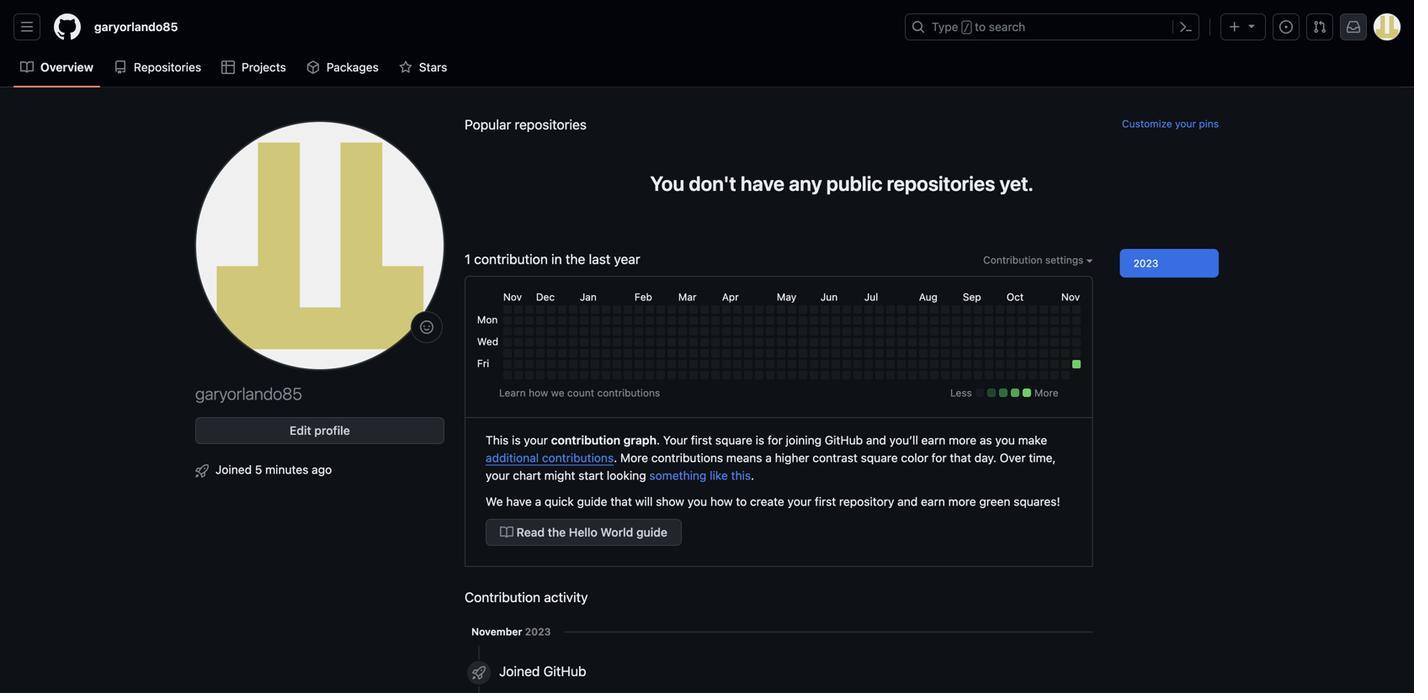 Task type: vqa. For each thing, say whether or not it's contained in the screenshot.
second @mention from the top of the page
no



Task type: describe. For each thing, give the bounding box(es) containing it.
contribution settings button
[[983, 253, 1093, 268]]

triangle down image
[[1245, 19, 1259, 32]]

over
[[1000, 451, 1026, 465]]

guide for world
[[636, 526, 668, 540]]

learn
[[499, 387, 526, 399]]

edit
[[290, 424, 311, 438]]

make
[[1018, 434, 1047, 447]]

your inside this is your contribution graph . your first square is for joining github and you'll earn more as you make additional contributions
[[524, 434, 548, 447]]

you inside this is your contribution graph . your first square is for joining github and you'll earn more as you make additional contributions
[[996, 434, 1015, 447]]

0 vertical spatial repositories
[[515, 117, 587, 133]]

/
[[964, 22, 970, 34]]

hello
[[569, 526, 598, 540]]

that inside . more contributions means a higher contrast square color for that day. over time, your chart might start looking
[[950, 451, 972, 465]]

1 is from the left
[[512, 434, 521, 447]]

start
[[579, 469, 604, 483]]

2023 link
[[1120, 249, 1219, 278]]

november 2023
[[471, 626, 551, 638]]

something like this .
[[649, 469, 754, 483]]

read the hello world guide
[[514, 526, 668, 540]]

we
[[551, 387, 565, 399]]

joined 5 minutes ago
[[216, 463, 332, 477]]

your right create
[[788, 495, 812, 509]]

contributions right count
[[597, 387, 660, 399]]

repository
[[839, 495, 895, 509]]

1 vertical spatial how
[[710, 495, 733, 509]]

1
[[465, 251, 471, 267]]

jul
[[865, 291, 878, 303]]

your
[[663, 434, 688, 447]]

packages
[[327, 60, 379, 74]]

notifications image
[[1347, 20, 1361, 34]]

world
[[601, 526, 633, 540]]

git pull request image
[[1313, 20, 1327, 34]]

projects
[[242, 60, 286, 74]]

command palette image
[[1180, 20, 1193, 34]]

1 nov from the left
[[503, 291, 522, 303]]

last
[[589, 251, 611, 267]]

. more contributions means a higher contrast square color for that day. over time, your chart might start looking
[[486, 451, 1056, 483]]

profile
[[314, 424, 350, 438]]

might
[[544, 469, 575, 483]]

1 horizontal spatial more
[[1035, 387, 1059, 399]]

settings
[[1046, 254, 1084, 266]]

star image
[[399, 61, 412, 74]]

1 horizontal spatial and
[[898, 495, 918, 509]]

0 horizontal spatial contribution
[[474, 251, 548, 267]]

joined for joined github
[[499, 664, 540, 680]]

this
[[486, 434, 509, 447]]

jun
[[821, 291, 838, 303]]

activity
[[544, 590, 588, 606]]

learn how we count contributions
[[499, 387, 660, 399]]

a inside . more contributions means a higher contrast square color for that day. over time, your chart might start looking
[[766, 451, 772, 465]]

1 horizontal spatial 2023
[[1134, 258, 1159, 269]]

plus image
[[1228, 20, 1242, 34]]

overview link
[[13, 55, 100, 80]]

feb
[[635, 291, 652, 303]]

2 earn from the top
[[921, 495, 945, 509]]

popular repositories
[[465, 117, 587, 133]]

ago
[[312, 463, 332, 477]]

guide for quick
[[577, 495, 607, 509]]

higher
[[775, 451, 810, 465]]

apr
[[722, 291, 739, 303]]

dec
[[536, 291, 555, 303]]

square inside this is your contribution graph . your first square is for joining github and you'll earn more as you make additional contributions
[[716, 434, 753, 447]]

contribution settings
[[983, 254, 1087, 266]]

as
[[980, 434, 992, 447]]

this
[[731, 469, 751, 483]]

may
[[777, 291, 797, 303]]

0 vertical spatial have
[[741, 172, 785, 195]]

show
[[656, 495, 684, 509]]

public
[[827, 172, 883, 195]]

your inside . more contributions means a higher contrast square color for that day. over time, your chart might start looking
[[486, 469, 510, 483]]

2 is from the left
[[756, 434, 765, 447]]

homepage image
[[54, 13, 81, 40]]

chart
[[513, 469, 541, 483]]

1 vertical spatial to
[[736, 495, 747, 509]]

type / to search
[[932, 20, 1026, 34]]

contribution for contribution settings
[[983, 254, 1043, 266]]

additional contributions link
[[486, 451, 614, 465]]

for inside this is your contribution graph . your first square is for joining github and you'll earn more as you make additional contributions
[[768, 434, 783, 447]]

contribution activity
[[465, 590, 588, 606]]

1       contribution         in the last year
[[465, 251, 640, 267]]

we
[[486, 495, 503, 509]]

learn how we count contributions link
[[499, 387, 660, 399]]

will
[[635, 495, 653, 509]]

like
[[710, 469, 728, 483]]

0 vertical spatial how
[[529, 387, 548, 399]]

overview
[[40, 60, 93, 74]]

grid containing nov
[[475, 287, 1083, 382]]

table image
[[222, 61, 235, 74]]

joining
[[786, 434, 822, 447]]

github inside this is your contribution graph . your first square is for joining github and you'll earn more as you make additional contributions
[[825, 434, 863, 447]]

something like this button
[[649, 467, 751, 485]]

contribution inside this is your contribution graph . your first square is for joining github and you'll earn more as you make additional contributions
[[551, 434, 621, 447]]

repositories link
[[107, 55, 208, 80]]

edit profile button
[[195, 418, 445, 445]]

don't
[[689, 172, 736, 195]]

edit profile
[[290, 424, 350, 438]]

joined github
[[499, 664, 586, 680]]

for inside . more contributions means a higher contrast square color for that day. over time, your chart might start looking
[[932, 451, 947, 465]]

2 nov from the left
[[1062, 291, 1080, 303]]

day.
[[975, 451, 997, 465]]

the inside "link"
[[548, 526, 566, 540]]

means
[[726, 451, 762, 465]]

minutes
[[265, 463, 309, 477]]

smiley image
[[420, 321, 434, 334]]

time,
[[1029, 451, 1056, 465]]

aug
[[919, 291, 938, 303]]

count
[[567, 387, 594, 399]]

joined for joined 5 minutes ago
[[216, 463, 252, 477]]

repositories
[[134, 60, 201, 74]]

0 horizontal spatial 2023
[[525, 626, 551, 638]]

in
[[552, 251, 562, 267]]

jan
[[580, 291, 597, 303]]

popular
[[465, 117, 511, 133]]

something
[[649, 469, 707, 483]]

0 horizontal spatial you
[[688, 495, 707, 509]]

book image for overview link on the left top of the page
[[20, 61, 34, 74]]

additional
[[486, 451, 539, 465]]

contrast
[[813, 451, 858, 465]]



Task type: locate. For each thing, give the bounding box(es) containing it.
first right your at the bottom of the page
[[691, 434, 712, 447]]

earn down color
[[921, 495, 945, 509]]

repositories left yet.
[[887, 172, 996, 195]]

rocket image
[[472, 667, 486, 680]]

is
[[512, 434, 521, 447], [756, 434, 765, 447]]

contribution up november in the left bottom of the page
[[465, 590, 541, 606]]

more inside this is your contribution graph . your first square is for joining github and you'll earn more as you make additional contributions
[[949, 434, 977, 447]]

1 vertical spatial square
[[861, 451, 898, 465]]

1 horizontal spatial first
[[815, 495, 836, 509]]

the right read
[[548, 526, 566, 540]]

how left we
[[529, 387, 548, 399]]

earn up color
[[922, 434, 946, 447]]

quick
[[545, 495, 574, 509]]

0 vertical spatial you
[[996, 434, 1015, 447]]

1 vertical spatial a
[[535, 495, 541, 509]]

this is your contribution graph . your first square is for joining github and you'll earn more as you make additional contributions
[[486, 434, 1047, 465]]

more
[[1035, 387, 1059, 399], [620, 451, 648, 465]]

contribution up oct
[[983, 254, 1043, 266]]

more
[[949, 434, 977, 447], [949, 495, 976, 509]]

contributions
[[597, 387, 660, 399], [542, 451, 614, 465], [651, 451, 723, 465]]

projects link
[[215, 55, 293, 80]]

have left any
[[741, 172, 785, 195]]

0 horizontal spatial nov
[[503, 291, 522, 303]]

color
[[901, 451, 929, 465]]

. up looking
[[614, 451, 617, 465]]

0 vertical spatial 2023
[[1134, 258, 1159, 269]]

0 vertical spatial more
[[1035, 387, 1059, 399]]

book image inside read the hello world guide "link"
[[500, 526, 514, 540]]

2023
[[1134, 258, 1159, 269], [525, 626, 551, 638]]

squares!
[[1014, 495, 1060, 509]]

garyorlando85
[[94, 20, 178, 34], [195, 384, 302, 404]]

contribution for contribution activity
[[465, 590, 541, 606]]

nov left the 'dec'
[[503, 291, 522, 303]]

pins
[[1199, 118, 1219, 130]]

0 vertical spatial that
[[950, 451, 972, 465]]

packages link
[[300, 55, 385, 80]]

have
[[741, 172, 785, 195], [506, 495, 532, 509]]

1 horizontal spatial contribution
[[551, 434, 621, 447]]

contributions up start
[[542, 451, 614, 465]]

. inside this is your contribution graph . your first square is for joining github and you'll earn more as you make additional contributions
[[657, 434, 660, 447]]

first
[[691, 434, 712, 447], [815, 495, 836, 509]]

green
[[979, 495, 1011, 509]]

0 horizontal spatial have
[[506, 495, 532, 509]]

1 horizontal spatial how
[[710, 495, 733, 509]]

a left the higher
[[766, 451, 772, 465]]

0 horizontal spatial book image
[[20, 61, 34, 74]]

0 horizontal spatial first
[[691, 434, 712, 447]]

more left green
[[949, 495, 976, 509]]

your down additional at the left bottom of the page
[[486, 469, 510, 483]]

0 vertical spatial a
[[766, 451, 772, 465]]

1 vertical spatial contribution
[[465, 590, 541, 606]]

0 horizontal spatial is
[[512, 434, 521, 447]]

you right as
[[996, 434, 1015, 447]]

for right color
[[932, 451, 947, 465]]

contribution up start
[[551, 434, 621, 447]]

1 horizontal spatial garyorlando85
[[195, 384, 302, 404]]

graph
[[624, 434, 657, 447]]

less
[[951, 387, 972, 399]]

that left will
[[611, 495, 632, 509]]

square up means
[[716, 434, 753, 447]]

1 vertical spatial garyorlando85
[[195, 384, 302, 404]]

1 vertical spatial github
[[544, 664, 586, 680]]

the right the in
[[566, 251, 585, 267]]

1 earn from the top
[[922, 434, 946, 447]]

square
[[716, 434, 753, 447], [861, 451, 898, 465]]

0 vertical spatial to
[[975, 20, 986, 34]]

year
[[614, 251, 640, 267]]

for up the higher
[[768, 434, 783, 447]]

oct
[[1007, 291, 1024, 303]]

0 vertical spatial guide
[[577, 495, 607, 509]]

fri
[[477, 358, 489, 370]]

1 vertical spatial contribution
[[551, 434, 621, 447]]

contributions inside this is your contribution graph . your first square is for joining github and you'll earn more as you make additional contributions
[[542, 451, 614, 465]]

2 vertical spatial .
[[751, 469, 754, 483]]

1 horizontal spatial square
[[861, 451, 898, 465]]

1 vertical spatial repositories
[[887, 172, 996, 195]]

more down 'graph'
[[620, 451, 648, 465]]

0 vertical spatial contribution
[[983, 254, 1043, 266]]

to
[[975, 20, 986, 34], [736, 495, 747, 509]]

book image
[[20, 61, 34, 74], [500, 526, 514, 540]]

0 horizontal spatial more
[[620, 451, 648, 465]]

joined down november 2023 at bottom
[[499, 664, 540, 680]]

you
[[650, 172, 685, 195]]

more left as
[[949, 434, 977, 447]]

. inside . more contributions means a higher contrast square color for that day. over time, your chart might start looking
[[614, 451, 617, 465]]

yet.
[[1000, 172, 1034, 195]]

0 horizontal spatial that
[[611, 495, 632, 509]]

that
[[950, 451, 972, 465], [611, 495, 632, 509]]

0 vertical spatial joined
[[216, 463, 252, 477]]

have right we
[[506, 495, 532, 509]]

read
[[517, 526, 545, 540]]

for
[[768, 434, 783, 447], [932, 451, 947, 465]]

1 horizontal spatial a
[[766, 451, 772, 465]]

1 horizontal spatial nov
[[1062, 291, 1080, 303]]

mon
[[477, 314, 498, 326]]

and left you'll
[[866, 434, 886, 447]]

a left quick
[[535, 495, 541, 509]]

repo image
[[114, 61, 127, 74]]

earn
[[922, 434, 946, 447], [921, 495, 945, 509]]

repositories
[[515, 117, 587, 133], [887, 172, 996, 195]]

0 horizontal spatial .
[[614, 451, 617, 465]]

0 vertical spatial github
[[825, 434, 863, 447]]

first inside this is your contribution graph . your first square is for joining github and you'll earn more as you make additional contributions
[[691, 434, 712, 447]]

change your avatar image
[[195, 121, 445, 370]]

0 vertical spatial the
[[566, 251, 585, 267]]

nov
[[503, 291, 522, 303], [1062, 291, 1080, 303]]

guide down start
[[577, 495, 607, 509]]

you don't have any public repositories yet.
[[650, 172, 1034, 195]]

garyorlando85 up repo image
[[94, 20, 178, 34]]

your
[[1175, 118, 1196, 130], [524, 434, 548, 447], [486, 469, 510, 483], [788, 495, 812, 509]]

1 vertical spatial and
[[898, 495, 918, 509]]

0 horizontal spatial square
[[716, 434, 753, 447]]

0 horizontal spatial contribution
[[465, 590, 541, 606]]

how
[[529, 387, 548, 399], [710, 495, 733, 509]]

contributions inside . more contributions means a higher contrast square color for that day. over time, your chart might start looking
[[651, 451, 723, 465]]

how down like
[[710, 495, 733, 509]]

1 vertical spatial the
[[548, 526, 566, 540]]

1 vertical spatial that
[[611, 495, 632, 509]]

. down means
[[751, 469, 754, 483]]

to left create
[[736, 495, 747, 509]]

0 horizontal spatial a
[[535, 495, 541, 509]]

contributions up something
[[651, 451, 723, 465]]

search
[[989, 20, 1026, 34]]

garyorlando85 up edit
[[195, 384, 302, 404]]

1 vertical spatial more
[[949, 495, 976, 509]]

github
[[825, 434, 863, 447], [544, 664, 586, 680]]

0 vertical spatial first
[[691, 434, 712, 447]]

5
[[255, 463, 262, 477]]

customize
[[1122, 118, 1173, 130]]

november
[[471, 626, 522, 638]]

1 vertical spatial for
[[932, 451, 947, 465]]

you down something like this button
[[688, 495, 707, 509]]

1 horizontal spatial for
[[932, 451, 947, 465]]

0 vertical spatial earn
[[922, 434, 946, 447]]

wed
[[477, 336, 498, 348]]

book image left overview
[[20, 61, 34, 74]]

1 vertical spatial 2023
[[525, 626, 551, 638]]

any
[[789, 172, 822, 195]]

read the hello world guide link
[[486, 519, 682, 546]]

1 vertical spatial earn
[[921, 495, 945, 509]]

nov down settings
[[1062, 291, 1080, 303]]

your left pins
[[1175, 118, 1196, 130]]

1 vertical spatial first
[[815, 495, 836, 509]]

github down november 2023 at bottom
[[544, 664, 586, 680]]

1 horizontal spatial have
[[741, 172, 785, 195]]

2023 right settings
[[1134, 258, 1159, 269]]

repositories right popular
[[515, 117, 587, 133]]

joined left the 5
[[216, 463, 252, 477]]

and right the repository
[[898, 495, 918, 509]]

1 horizontal spatial that
[[950, 451, 972, 465]]

0 horizontal spatial joined
[[216, 463, 252, 477]]

the
[[566, 251, 585, 267], [548, 526, 566, 540]]

stars
[[419, 60, 447, 74]]

0 vertical spatial and
[[866, 434, 886, 447]]

create
[[750, 495, 785, 509]]

2023 down 'contribution activity'
[[525, 626, 551, 638]]

book image left read
[[500, 526, 514, 540]]

square down you'll
[[861, 451, 898, 465]]

garyorlando85 link
[[88, 13, 185, 40]]

contribution inside popup button
[[983, 254, 1043, 266]]

looking
[[607, 469, 646, 483]]

package image
[[306, 61, 320, 74]]

0 horizontal spatial and
[[866, 434, 886, 447]]

0 vertical spatial book image
[[20, 61, 34, 74]]

you
[[996, 434, 1015, 447], [688, 495, 707, 509]]

1 horizontal spatial contribution
[[983, 254, 1043, 266]]

1 horizontal spatial github
[[825, 434, 863, 447]]

1 horizontal spatial you
[[996, 434, 1015, 447]]

guide inside "link"
[[636, 526, 668, 540]]

and inside this is your contribution graph . your first square is for joining github and you'll earn more as you make additional contributions
[[866, 434, 886, 447]]

0 horizontal spatial guide
[[577, 495, 607, 509]]

1 horizontal spatial repositories
[[887, 172, 996, 195]]

1 vertical spatial more
[[620, 451, 648, 465]]

mar
[[678, 291, 697, 303]]

to right /
[[975, 20, 986, 34]]

0 horizontal spatial to
[[736, 495, 747, 509]]

. left your at the bottom of the page
[[657, 434, 660, 447]]

rocket image
[[195, 465, 209, 478]]

1 horizontal spatial joined
[[499, 664, 540, 680]]

a
[[766, 451, 772, 465], [535, 495, 541, 509]]

1 vertical spatial book image
[[500, 526, 514, 540]]

0 vertical spatial garyorlando85
[[94, 20, 178, 34]]

contribution
[[983, 254, 1043, 266], [465, 590, 541, 606]]

square inside . more contributions means a higher contrast square color for that day. over time, your chart might start looking
[[861, 451, 898, 465]]

1 horizontal spatial book image
[[500, 526, 514, 540]]

type
[[932, 20, 959, 34]]

github up the contrast
[[825, 434, 863, 447]]

earn inside this is your contribution graph . your first square is for joining github and you'll earn more as you make additional contributions
[[922, 434, 946, 447]]

you'll
[[890, 434, 918, 447]]

0 horizontal spatial repositories
[[515, 117, 587, 133]]

guide down will
[[636, 526, 668, 540]]

more inside . more contributions means a higher contrast square color for that day. over time, your chart might start looking
[[620, 451, 648, 465]]

1 vertical spatial .
[[614, 451, 617, 465]]

we have a quick guide that will show you how to create your first repository and earn more green squares!
[[486, 495, 1060, 509]]

more up make
[[1035, 387, 1059, 399]]

0 vertical spatial for
[[768, 434, 783, 447]]

1 horizontal spatial to
[[975, 20, 986, 34]]

0 vertical spatial contribution
[[474, 251, 548, 267]]

0 vertical spatial square
[[716, 434, 753, 447]]

guide
[[577, 495, 607, 509], [636, 526, 668, 540]]

grid
[[475, 287, 1083, 382]]

contribution right the 1
[[474, 251, 548, 267]]

1 horizontal spatial guide
[[636, 526, 668, 540]]

cell
[[503, 306, 512, 314], [514, 306, 523, 314], [525, 306, 534, 314], [536, 306, 545, 314], [547, 306, 556, 314], [569, 306, 577, 314], [580, 306, 588, 314], [591, 306, 599, 314], [602, 306, 610, 314], [613, 306, 621, 314], [624, 306, 632, 314], [635, 306, 643, 314], [657, 306, 665, 314], [667, 306, 676, 314], [678, 306, 687, 314], [689, 306, 698, 314], [700, 306, 709, 314], [711, 306, 720, 314], [722, 306, 731, 314], [744, 306, 753, 314], [755, 306, 763, 314], [766, 306, 774, 314], [777, 306, 785, 314], [788, 306, 796, 314], [799, 306, 807, 314], [810, 306, 818, 314], [832, 306, 840, 314], [843, 306, 851, 314], [854, 306, 862, 314], [865, 306, 873, 314], [875, 306, 884, 314], [886, 306, 895, 314], [897, 306, 906, 314], [919, 306, 928, 314], [930, 306, 939, 314], [941, 306, 950, 314], [952, 306, 960, 314], [963, 306, 971, 314], [974, 306, 982, 314], [985, 306, 993, 314], [1007, 306, 1015, 314], [1018, 306, 1026, 314], [1029, 306, 1037, 314], [1040, 306, 1048, 314], [1051, 306, 1059, 314], [1062, 306, 1070, 314], [1072, 306, 1081, 314], [503, 317, 512, 325], [514, 317, 523, 325], [525, 317, 534, 325], [536, 317, 545, 325], [547, 317, 556, 325], [558, 317, 566, 325], [569, 317, 577, 325], [580, 317, 588, 325], [591, 317, 599, 325], [602, 317, 610, 325], [613, 317, 621, 325], [624, 317, 632, 325], [635, 317, 643, 325], [646, 317, 654, 325], [657, 317, 665, 325], [667, 317, 676, 325], [678, 317, 687, 325], [689, 317, 698, 325], [700, 317, 709, 325], [711, 317, 720, 325], [722, 317, 731, 325], [733, 317, 742, 325], [744, 317, 753, 325], [755, 317, 763, 325], [766, 317, 774, 325], [777, 317, 785, 325], [788, 317, 796, 325], [799, 317, 807, 325], [810, 317, 818, 325], [821, 317, 829, 325], [832, 317, 840, 325], [843, 317, 851, 325], [854, 317, 862, 325], [865, 317, 873, 325], [875, 317, 884, 325], [886, 317, 895, 325], [897, 317, 906, 325], [908, 317, 917, 325], [919, 317, 928, 325], [930, 317, 939, 325], [941, 317, 950, 325], [952, 317, 960, 325], [963, 317, 971, 325], [974, 317, 982, 325], [985, 317, 993, 325], [996, 317, 1004, 325], [1007, 317, 1015, 325], [1018, 317, 1026, 325], [1029, 317, 1037, 325], [1040, 317, 1048, 325], [1051, 317, 1059, 325], [1062, 317, 1070, 325], [1072, 317, 1081, 325], [503, 328, 512, 336], [514, 328, 523, 336], [525, 328, 534, 336], [536, 328, 545, 336], [547, 328, 556, 336], [558, 328, 566, 336], [569, 328, 577, 336], [580, 328, 588, 336], [591, 328, 599, 336], [602, 328, 610, 336], [613, 328, 621, 336], [624, 328, 632, 336], [635, 328, 643, 336], [646, 328, 654, 336], [657, 328, 665, 336], [667, 328, 676, 336], [678, 328, 687, 336], [689, 328, 698, 336], [700, 328, 709, 336], [711, 328, 720, 336], [722, 328, 731, 336], [733, 328, 742, 336], [744, 328, 753, 336], [755, 328, 763, 336], [766, 328, 774, 336], [777, 328, 785, 336], [788, 328, 796, 336], [799, 328, 807, 336], [810, 328, 818, 336], [821, 328, 829, 336], [832, 328, 840, 336], [843, 328, 851, 336], [854, 328, 862, 336], [865, 328, 873, 336], [875, 328, 884, 336], [886, 328, 895, 336], [897, 328, 906, 336], [908, 328, 917, 336], [919, 328, 928, 336], [930, 328, 939, 336], [941, 328, 950, 336], [952, 328, 960, 336], [963, 328, 971, 336], [974, 328, 982, 336], [985, 328, 993, 336], [996, 328, 1004, 336], [1007, 328, 1015, 336], [1018, 328, 1026, 336], [1029, 328, 1037, 336], [1040, 328, 1048, 336], [1051, 328, 1059, 336], [1062, 328, 1070, 336], [1072, 328, 1081, 336], [503, 338, 512, 347], [514, 338, 523, 347], [525, 338, 534, 347], [536, 338, 545, 347], [547, 338, 556, 347], [558, 338, 566, 347], [569, 338, 577, 347], [580, 338, 588, 347], [591, 338, 599, 347], [602, 338, 610, 347], [613, 338, 621, 347], [624, 338, 632, 347], [635, 338, 643, 347], [646, 338, 654, 347], [657, 338, 665, 347], [667, 338, 676, 347], [678, 338, 687, 347], [689, 338, 698, 347], [700, 338, 709, 347], [711, 338, 720, 347], [722, 338, 731, 347], [733, 338, 742, 347], [744, 338, 753, 347], [755, 338, 763, 347], [766, 338, 774, 347], [777, 338, 785, 347], [788, 338, 796, 347], [799, 338, 807, 347], [810, 338, 818, 347], [821, 338, 829, 347], [832, 338, 840, 347], [843, 338, 851, 347], [854, 338, 862, 347], [865, 338, 873, 347], [875, 338, 884, 347], [886, 338, 895, 347], [897, 338, 906, 347], [908, 338, 917, 347], [919, 338, 928, 347], [930, 338, 939, 347], [941, 338, 950, 347], [952, 338, 960, 347], [963, 338, 971, 347], [974, 338, 982, 347], [985, 338, 993, 347], [996, 338, 1004, 347], [1007, 338, 1015, 347], [1018, 338, 1026, 347], [1029, 338, 1037, 347], [1040, 338, 1048, 347], [1051, 338, 1059, 347], [1062, 338, 1070, 347], [1072, 338, 1081, 347], [503, 349, 512, 358], [525, 349, 534, 358], [536, 349, 545, 358], [547, 349, 556, 358], [558, 349, 566, 358], [569, 349, 577, 358], [580, 349, 588, 358], [591, 349, 599, 358], [613, 349, 621, 358], [624, 349, 632, 358], [635, 349, 643, 358], [646, 349, 654, 358], [657, 349, 665, 358], [667, 349, 676, 358], [678, 349, 687, 358], [700, 349, 709, 358], [711, 349, 720, 358], [722, 349, 731, 358], [733, 349, 742, 358], [744, 349, 753, 358], [755, 349, 763, 358], [766, 349, 774, 358], [788, 349, 796, 358], [799, 349, 807, 358], [810, 349, 818, 358], [821, 349, 829, 358], [832, 349, 840, 358], [843, 349, 851, 358], [854, 349, 862, 358], [875, 349, 884, 358], [886, 349, 895, 358], [897, 349, 906, 358], [908, 349, 917, 358], [919, 349, 928, 358], [930, 349, 939, 358], [941, 349, 950, 358], [963, 349, 971, 358], [974, 349, 982, 358], [985, 349, 993, 358], [996, 349, 1004, 358], [1007, 349, 1015, 358], [1018, 349, 1026, 358], [1029, 349, 1037, 358], [1051, 349, 1059, 358], [1062, 349, 1070, 358], [1072, 349, 1081, 358], [503, 360, 512, 369], [514, 360, 523, 369], [525, 360, 534, 369], [536, 360, 545, 369], [547, 360, 556, 369], [558, 360, 566, 369], [569, 360, 577, 369], [580, 360, 588, 369], [591, 360, 599, 369], [602, 360, 610, 369], [613, 360, 621, 369], [624, 360, 632, 369], [635, 360, 643, 369], [646, 360, 654, 369], [657, 360, 665, 369], [667, 360, 676, 369], [678, 360, 687, 369], [689, 360, 698, 369], [700, 360, 709, 369], [711, 360, 720, 369], [722, 360, 731, 369], [733, 360, 742, 369], [744, 360, 753, 369], [755, 360, 763, 369], [766, 360, 774, 369], [777, 360, 785, 369], [788, 360, 796, 369], [799, 360, 807, 369], [810, 360, 818, 369], [821, 360, 829, 369], [832, 360, 840, 369], [843, 360, 851, 369], [854, 360, 862, 369], [865, 360, 873, 369], [875, 360, 884, 369], [886, 360, 895, 369], [897, 360, 906, 369], [908, 360, 917, 369], [919, 360, 928, 369], [930, 360, 939, 369], [941, 360, 950, 369], [952, 360, 960, 369], [963, 360, 971, 369], [974, 360, 982, 369], [985, 360, 993, 369], [996, 360, 1004, 369], [1007, 360, 1015, 369], [1018, 360, 1026, 369], [1029, 360, 1037, 369], [1040, 360, 1048, 369], [1051, 360, 1059, 369], [1062, 360, 1070, 369], [1072, 360, 1081, 369], [503, 371, 512, 380], [525, 371, 534, 380], [536, 371, 545, 380], [547, 371, 556, 380], [558, 371, 566, 380], [569, 371, 577, 380], [580, 371, 588, 380], [591, 371, 599, 380], [613, 371, 621, 380], [624, 371, 632, 380], [635, 371, 643, 380], [646, 371, 654, 380], [657, 371, 665, 380], [667, 371, 676, 380], [678, 371, 687, 380], [700, 371, 709, 380], [711, 371, 720, 380], [722, 371, 731, 380], [733, 371, 742, 380], [744, 371, 753, 380], [755, 371, 763, 380], [766, 371, 774, 380], [788, 371, 796, 380], [799, 371, 807, 380], [810, 371, 818, 380], [821, 371, 829, 380], [832, 371, 840, 380], [843, 371, 851, 380], [854, 371, 862, 380], [875, 371, 884, 380], [886, 371, 895, 380], [897, 371, 906, 380], [908, 371, 917, 380], [919, 371, 928, 380], [930, 371, 939, 380], [941, 371, 950, 380], [963, 371, 971, 380], [974, 371, 982, 380], [985, 371, 993, 380], [996, 371, 1004, 380], [1007, 371, 1015, 380], [1018, 371, 1026, 380], [1029, 371, 1037, 380], [1051, 371, 1059, 380], [1062, 371, 1070, 380]]

0 vertical spatial .
[[657, 434, 660, 447]]

0 horizontal spatial for
[[768, 434, 783, 447]]

0 vertical spatial more
[[949, 434, 977, 447]]

1 horizontal spatial is
[[756, 434, 765, 447]]

.
[[657, 434, 660, 447], [614, 451, 617, 465], [751, 469, 754, 483]]

2 horizontal spatial .
[[751, 469, 754, 483]]

your up additional contributions link
[[524, 434, 548, 447]]

issue opened image
[[1280, 20, 1293, 34]]

1 vertical spatial guide
[[636, 526, 668, 540]]

1 vertical spatial you
[[688, 495, 707, 509]]

1 vertical spatial joined
[[499, 664, 540, 680]]

sep
[[963, 291, 981, 303]]

1 vertical spatial have
[[506, 495, 532, 509]]

1 horizontal spatial .
[[657, 434, 660, 447]]

book image inside overview link
[[20, 61, 34, 74]]

that left day.
[[950, 451, 972, 465]]

0 horizontal spatial github
[[544, 664, 586, 680]]

first left the repository
[[815, 495, 836, 509]]

is up means
[[756, 434, 765, 447]]

is up additional at the left bottom of the page
[[512, 434, 521, 447]]

0 horizontal spatial garyorlando85
[[94, 20, 178, 34]]

0 horizontal spatial how
[[529, 387, 548, 399]]

book image for read the hello world guide "link"
[[500, 526, 514, 540]]



